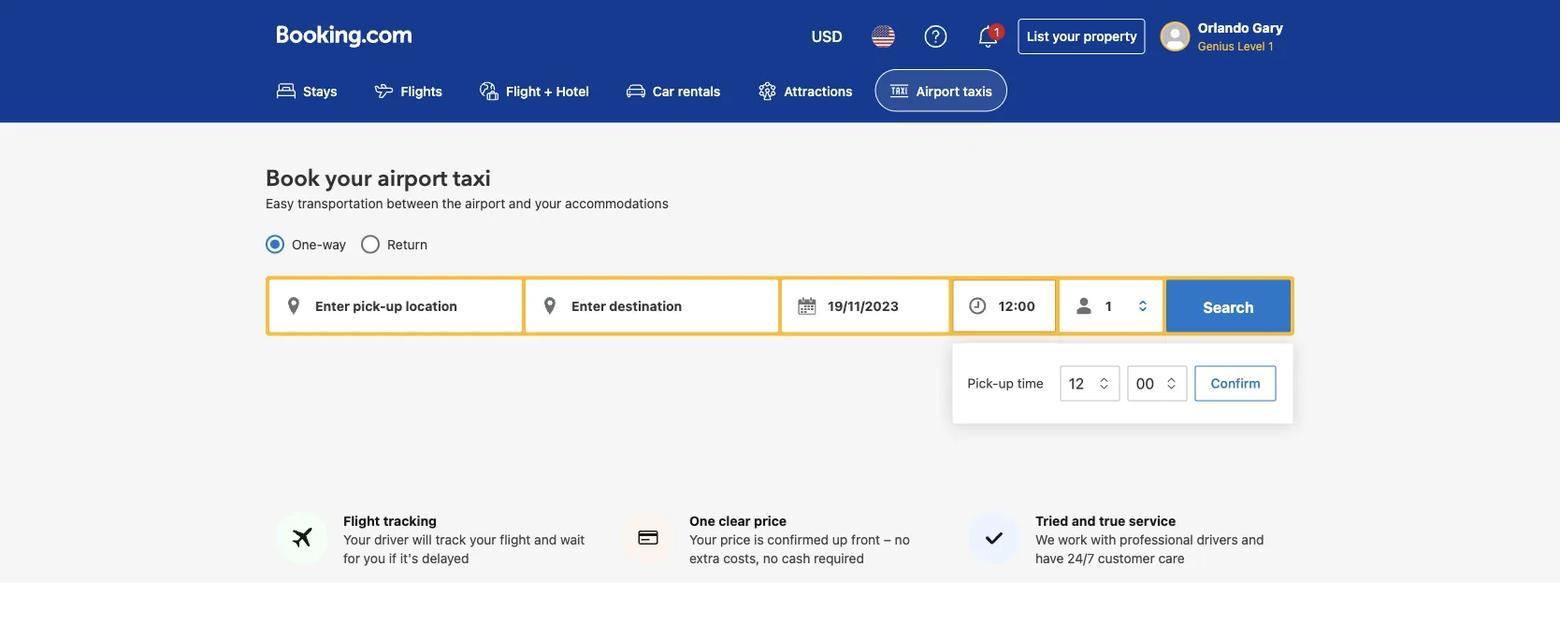 Task type: describe. For each thing, give the bounding box(es) containing it.
it's
[[400, 551, 418, 566]]

service
[[1129, 514, 1176, 529]]

1 horizontal spatial airport
[[465, 195, 505, 211]]

list your property link
[[1018, 19, 1146, 54]]

Enter pick-up location text field
[[269, 280, 522, 332]]

true
[[1099, 514, 1126, 529]]

taxi
[[453, 163, 491, 194]]

professional
[[1120, 532, 1193, 548]]

rentals
[[678, 83, 720, 98]]

hotel
[[556, 83, 589, 98]]

car rentals link
[[612, 69, 735, 112]]

level
[[1238, 39, 1265, 52]]

required
[[814, 551, 864, 566]]

0 horizontal spatial airport
[[377, 163, 447, 194]]

return
[[387, 236, 427, 252]]

1 horizontal spatial up
[[999, 376, 1014, 391]]

1 vertical spatial price
[[720, 532, 751, 548]]

the
[[442, 195, 462, 211]]

if
[[389, 551, 397, 566]]

your right "list"
[[1053, 29, 1080, 44]]

flight + hotel
[[506, 83, 589, 98]]

flight for flight + hotel
[[506, 83, 541, 98]]

clear
[[719, 514, 751, 529]]

19/11/2023 button
[[782, 280, 949, 332]]

attractions link
[[743, 69, 868, 112]]

cash
[[782, 551, 810, 566]]

1 horizontal spatial price
[[754, 514, 787, 529]]

delayed
[[422, 551, 469, 566]]

will
[[412, 532, 432, 548]]

is
[[754, 532, 764, 548]]

property
[[1084, 29, 1137, 44]]

car rentals
[[653, 83, 720, 98]]

and up work
[[1072, 514, 1096, 529]]

and inside flight tracking your driver will track your flight and wait for you if it's delayed
[[534, 532, 557, 548]]

gary
[[1253, 20, 1283, 36]]

between
[[387, 195, 438, 211]]

+
[[544, 83, 553, 98]]

transportation
[[297, 195, 383, 211]]

airport
[[916, 83, 960, 98]]

booking.com online hotel reservations image
[[277, 25, 412, 48]]

wait
[[560, 532, 585, 548]]

stays
[[303, 83, 337, 98]]

your up transportation
[[325, 163, 372, 194]]

flight tracking your driver will track your flight and wait for you if it's delayed
[[343, 514, 585, 566]]

book
[[266, 163, 320, 194]]

one-
[[292, 236, 323, 252]]

12:00 button
[[953, 280, 1056, 332]]

your inside flight tracking your driver will track your flight and wait for you if it's delayed
[[470, 532, 496, 548]]

your inside one clear price your price is confirmed up front – no extra costs, no cash required
[[689, 532, 717, 548]]

flights link
[[360, 69, 457, 112]]

airport taxis
[[916, 83, 992, 98]]

your inside flight tracking your driver will track your flight and wait for you if it's delayed
[[343, 532, 371, 548]]

24/7
[[1067, 551, 1094, 566]]

confirm
[[1211, 376, 1261, 391]]

easy
[[266, 195, 294, 211]]

have
[[1035, 551, 1064, 566]]

–
[[884, 532, 891, 548]]

you
[[364, 551, 385, 566]]

orlando
[[1198, 20, 1249, 36]]

pick-
[[968, 376, 999, 391]]



Task type: vqa. For each thing, say whether or not it's contained in the screenshot.
main content on the bottom of page
no



Task type: locate. For each thing, give the bounding box(es) containing it.
up left time
[[999, 376, 1014, 391]]

time
[[1018, 376, 1044, 391]]

usd
[[812, 28, 843, 45]]

track
[[435, 532, 466, 548]]

driver
[[374, 532, 409, 548]]

0 vertical spatial no
[[895, 532, 910, 548]]

airport taxis link
[[875, 69, 1007, 112]]

usd button
[[800, 14, 854, 59]]

1 down the gary
[[1268, 39, 1274, 52]]

tried and true service we work with professional drivers and have 24/7 customer care
[[1035, 514, 1264, 566]]

one
[[689, 514, 715, 529]]

0 vertical spatial airport
[[377, 163, 447, 194]]

1 inside orlando gary genius level 1
[[1268, 39, 1274, 52]]

tracking
[[383, 514, 437, 529]]

pick-up time
[[968, 376, 1044, 391]]

price
[[754, 514, 787, 529], [720, 532, 751, 548]]

no right –
[[895, 532, 910, 548]]

tried
[[1035, 514, 1069, 529]]

your
[[343, 532, 371, 548], [689, 532, 717, 548]]

way
[[323, 236, 346, 252]]

search button
[[1166, 280, 1291, 332]]

1 horizontal spatial flight
[[506, 83, 541, 98]]

your down one in the left of the page
[[689, 532, 717, 548]]

19/11/2023
[[828, 298, 899, 314]]

accommodations
[[565, 195, 669, 211]]

customer
[[1098, 551, 1155, 566]]

1
[[994, 25, 999, 38], [1268, 39, 1274, 52]]

0 vertical spatial price
[[754, 514, 787, 529]]

price down clear
[[720, 532, 751, 548]]

no down is
[[763, 551, 778, 566]]

flight
[[506, 83, 541, 98], [343, 514, 380, 529]]

attractions
[[784, 83, 853, 98]]

flights
[[401, 83, 442, 98]]

1 your from the left
[[343, 532, 371, 548]]

1 button
[[966, 14, 1011, 59]]

0 horizontal spatial price
[[720, 532, 751, 548]]

and
[[509, 195, 531, 211], [1072, 514, 1096, 529], [534, 532, 557, 548], [1242, 532, 1264, 548]]

1 horizontal spatial 1
[[1268, 39, 1274, 52]]

12:00
[[999, 298, 1035, 314]]

0 horizontal spatial up
[[832, 532, 848, 548]]

list your property
[[1027, 29, 1137, 44]]

up inside one clear price your price is confirmed up front – no extra costs, no cash required
[[832, 532, 848, 548]]

your up for
[[343, 532, 371, 548]]

your left accommodations
[[535, 195, 561, 211]]

costs,
[[723, 551, 760, 566]]

airport up between
[[377, 163, 447, 194]]

flight up driver
[[343, 514, 380, 529]]

1 vertical spatial airport
[[465, 195, 505, 211]]

flight
[[500, 532, 531, 548]]

taxis
[[963, 83, 992, 98]]

0 horizontal spatial 1
[[994, 25, 999, 38]]

Enter destination text field
[[526, 280, 778, 332]]

1 horizontal spatial no
[[895, 532, 910, 548]]

book your airport taxi easy transportation between the airport and your accommodations
[[266, 163, 669, 211]]

and inside book your airport taxi easy transportation between the airport and your accommodations
[[509, 195, 531, 211]]

1 vertical spatial up
[[832, 532, 848, 548]]

car
[[653, 83, 675, 98]]

1 left "list"
[[994, 25, 999, 38]]

extra
[[689, 551, 720, 566]]

0 horizontal spatial your
[[343, 532, 371, 548]]

one clear price your price is confirmed up front – no extra costs, no cash required
[[689, 514, 910, 566]]

flight left +
[[506, 83, 541, 98]]

for
[[343, 551, 360, 566]]

care
[[1158, 551, 1185, 566]]

front
[[851, 532, 880, 548]]

orlando gary genius level 1
[[1198, 20, 1283, 52]]

search
[[1203, 298, 1254, 316]]

and right the
[[509, 195, 531, 211]]

your
[[1053, 29, 1080, 44], [325, 163, 372, 194], [535, 195, 561, 211], [470, 532, 496, 548]]

airport
[[377, 163, 447, 194], [465, 195, 505, 211]]

no
[[895, 532, 910, 548], [763, 551, 778, 566]]

airport down taxi
[[465, 195, 505, 211]]

flight + hotel link
[[465, 69, 604, 112]]

confirm button
[[1195, 366, 1277, 402]]

up
[[999, 376, 1014, 391], [832, 532, 848, 548]]

1 inside button
[[994, 25, 999, 38]]

price up is
[[754, 514, 787, 529]]

drivers
[[1197, 532, 1238, 548]]

0 horizontal spatial flight
[[343, 514, 380, 529]]

we
[[1035, 532, 1055, 548]]

flight for flight tracking your driver will track your flight and wait for you if it's delayed
[[343, 514, 380, 529]]

flight inside flight tracking your driver will track your flight and wait for you if it's delayed
[[343, 514, 380, 529]]

1 vertical spatial no
[[763, 551, 778, 566]]

0 horizontal spatial no
[[763, 551, 778, 566]]

and right drivers
[[1242, 532, 1264, 548]]

0 vertical spatial up
[[999, 376, 1014, 391]]

work
[[1058, 532, 1087, 548]]

1 vertical spatial 1
[[1268, 39, 1274, 52]]

your right 'track'
[[470, 532, 496, 548]]

with
[[1091, 532, 1116, 548]]

2 your from the left
[[689, 532, 717, 548]]

0 vertical spatial 1
[[994, 25, 999, 38]]

one-way
[[292, 236, 346, 252]]

up up required
[[832, 532, 848, 548]]

1 horizontal spatial your
[[689, 532, 717, 548]]

and left wait on the left bottom of page
[[534, 532, 557, 548]]

0 vertical spatial flight
[[506, 83, 541, 98]]

confirmed
[[767, 532, 829, 548]]

stays link
[[262, 69, 352, 112]]

1 vertical spatial flight
[[343, 514, 380, 529]]

list
[[1027, 29, 1049, 44]]

genius
[[1198, 39, 1234, 52]]



